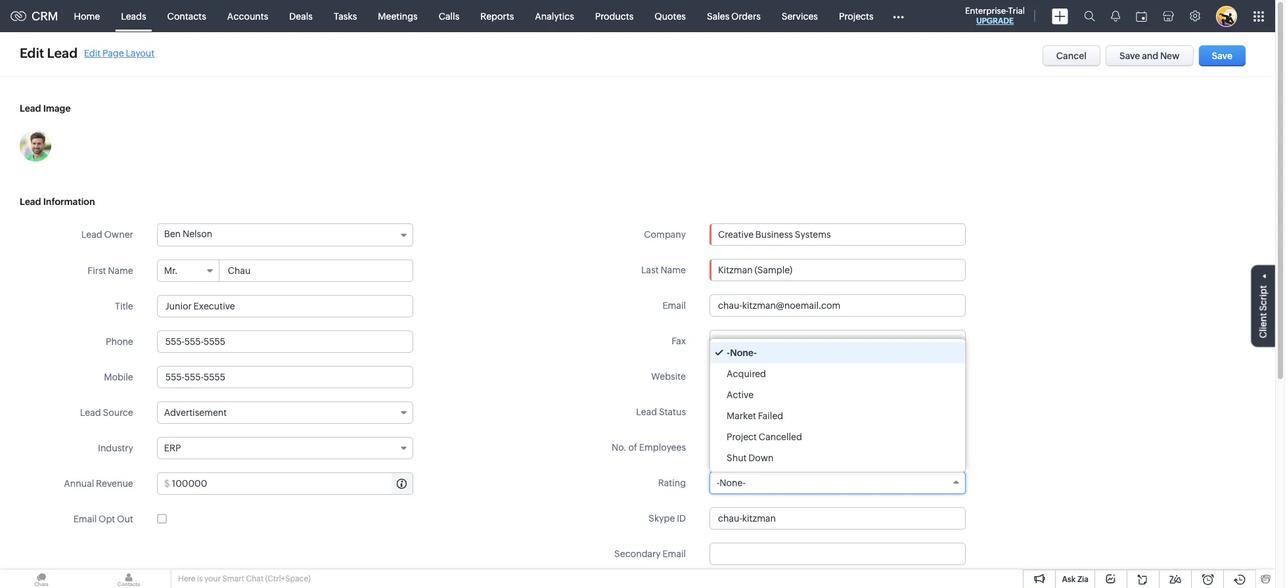 Task type: locate. For each thing, give the bounding box(es) containing it.
-None- field
[[710, 472, 966, 494]]

reports
[[481, 11, 514, 21]]

none- inside option
[[730, 348, 757, 358]]

1 vertical spatial none-
[[720, 478, 746, 488]]

1 horizontal spatial edit
[[84, 48, 101, 58]]

cancelled
[[759, 432, 802, 442]]

website
[[651, 371, 686, 382]]

shut down
[[727, 453, 774, 463]]

secondary
[[614, 549, 661, 559]]

here is your smart chat (ctrl+space)
[[178, 574, 311, 584]]

1 vertical spatial -none-
[[717, 478, 746, 488]]

save and new
[[1120, 51, 1180, 61]]

lead for lead source
[[80, 407, 101, 418]]

employees
[[639, 442, 686, 453]]

nelson
[[183, 229, 212, 239]]

calls link
[[428, 0, 470, 32]]

chats image
[[0, 570, 83, 588]]

orders
[[731, 11, 761, 21]]

none-
[[730, 348, 757, 358], [720, 478, 746, 488]]

and
[[1142, 51, 1159, 61]]

none- down shut
[[720, 478, 746, 488]]

image image
[[20, 130, 51, 162]]

lead left image
[[20, 103, 41, 114]]

0 horizontal spatial name
[[108, 265, 133, 276]]

-none-
[[727, 348, 757, 358], [717, 478, 746, 488]]

leads link
[[110, 0, 157, 32]]

lead left source on the bottom of page
[[80, 407, 101, 418]]

1 vertical spatial -
[[717, 478, 720, 488]]

tasks
[[334, 11, 357, 21]]

1 horizontal spatial -
[[727, 348, 730, 358]]

page
[[102, 48, 124, 58]]

lead left information
[[20, 196, 41, 207]]

owner
[[104, 229, 133, 240]]

cancel button
[[1043, 45, 1101, 66]]

0 vertical spatial -none-
[[727, 348, 757, 358]]

contacts link
[[157, 0, 217, 32]]

enterprise-
[[965, 6, 1008, 16]]

-none- inside -none- field
[[717, 478, 746, 488]]

1 vertical spatial email
[[73, 514, 97, 524]]

email left opt
[[73, 514, 97, 524]]

is
[[197, 574, 203, 584]]

contacts
[[167, 11, 206, 21]]

save down profile icon
[[1212, 51, 1233, 61]]

none- inside field
[[720, 478, 746, 488]]

down
[[749, 453, 774, 463]]

your
[[204, 574, 221, 584]]

name right first
[[108, 265, 133, 276]]

None field
[[710, 224, 965, 245]]

secondary email
[[614, 549, 686, 559]]

market failed option
[[710, 405, 965, 426]]

Other Modules field
[[884, 6, 912, 27]]

0 vertical spatial none-
[[730, 348, 757, 358]]

none- up the acquired
[[730, 348, 757, 358]]

accounts
[[227, 11, 268, 21]]

edit
[[20, 45, 44, 60], [84, 48, 101, 58]]

None text field
[[220, 260, 413, 281], [157, 295, 413, 317], [157, 331, 413, 353], [157, 366, 413, 388], [710, 436, 966, 459], [172, 473, 413, 494], [710, 507, 966, 530], [220, 260, 413, 281], [157, 295, 413, 317], [157, 331, 413, 353], [157, 366, 413, 388], [710, 436, 966, 459], [172, 473, 413, 494], [710, 507, 966, 530]]

save for save and new
[[1120, 51, 1140, 61]]

signals image
[[1111, 11, 1120, 22]]

- up the acquired
[[727, 348, 730, 358]]

1 horizontal spatial name
[[661, 265, 686, 275]]

0 vertical spatial -
[[727, 348, 730, 358]]

1 horizontal spatial save
[[1212, 51, 1233, 61]]

list box containing -none-
[[710, 339, 965, 472]]

search element
[[1076, 0, 1103, 32]]

enterprise-trial upgrade
[[965, 6, 1025, 26]]

save
[[1120, 51, 1140, 61], [1212, 51, 1233, 61]]

lead for lead information
[[20, 196, 41, 207]]

lead for lead owner
[[81, 229, 102, 240]]

search image
[[1084, 11, 1095, 22]]

-none- up the acquired
[[727, 348, 757, 358]]

email for email
[[663, 300, 686, 311]]

here
[[178, 574, 195, 584]]

leads
[[121, 11, 146, 21]]

None text field
[[710, 224, 965, 245], [710, 259, 966, 281], [710, 294, 966, 317], [710, 330, 966, 352], [710, 365, 966, 388], [710, 543, 966, 565], [710, 224, 965, 245], [710, 259, 966, 281], [710, 294, 966, 317], [710, 330, 966, 352], [710, 365, 966, 388], [710, 543, 966, 565]]

2 vertical spatial email
[[663, 549, 686, 559]]

create menu image
[[1052, 8, 1069, 24]]

-
[[727, 348, 730, 358], [717, 478, 720, 488]]

lead status
[[636, 407, 686, 417]]

0 horizontal spatial edit
[[20, 45, 44, 60]]

services link
[[771, 0, 829, 32]]

save left and
[[1120, 51, 1140, 61]]

Advertisement field
[[157, 402, 413, 424]]

first name
[[88, 265, 133, 276]]

chat
[[246, 574, 264, 584]]

edit left page
[[84, 48, 101, 58]]

project cancelled option
[[710, 426, 965, 448]]

list box
[[710, 339, 965, 472]]

-none- down shut
[[717, 478, 746, 488]]

signals element
[[1103, 0, 1128, 32]]

ben
[[164, 229, 181, 239]]

tasks link
[[323, 0, 368, 32]]

edit down crm link
[[20, 45, 44, 60]]

save button
[[1199, 45, 1246, 66]]

1 save from the left
[[1120, 51, 1140, 61]]

create menu element
[[1044, 0, 1076, 32]]

- right rating
[[717, 478, 720, 488]]

first
[[88, 265, 106, 276]]

sales orders
[[707, 11, 761, 21]]

lead image
[[20, 103, 71, 114]]

-none- inside -none- option
[[727, 348, 757, 358]]

project
[[727, 432, 757, 442]]

script
[[1258, 285, 1269, 311]]

cancel
[[1057, 51, 1087, 61]]

- inside option
[[727, 348, 730, 358]]

annual revenue
[[64, 478, 133, 489]]

projects link
[[829, 0, 884, 32]]

analytics
[[535, 11, 574, 21]]

name right last
[[661, 265, 686, 275]]

profile image
[[1216, 6, 1237, 27]]

0 horizontal spatial save
[[1120, 51, 1140, 61]]

0 horizontal spatial -
[[717, 478, 720, 488]]

0 vertical spatial email
[[663, 300, 686, 311]]

crm
[[32, 9, 58, 23]]

sales orders link
[[697, 0, 771, 32]]

mobile
[[104, 372, 133, 382]]

status
[[659, 407, 686, 417]]

title
[[115, 301, 133, 311]]

analytics link
[[525, 0, 585, 32]]

acquired
[[727, 369, 766, 379]]

2 save from the left
[[1212, 51, 1233, 61]]

lead information
[[20, 196, 95, 207]]

lead left status
[[636, 407, 657, 417]]

email
[[663, 300, 686, 311], [73, 514, 97, 524], [663, 549, 686, 559]]

lead
[[47, 45, 78, 60], [20, 103, 41, 114], [20, 196, 41, 207], [81, 229, 102, 240], [636, 407, 657, 417], [80, 407, 101, 418]]

lead left owner
[[81, 229, 102, 240]]

email down skype id at the right of the page
[[663, 549, 686, 559]]

email up the fax
[[663, 300, 686, 311]]



Task type: vqa. For each thing, say whether or not it's contained in the screenshot.
Contact within button
no



Task type: describe. For each thing, give the bounding box(es) containing it.
no. of employees
[[612, 442, 686, 453]]

revenue
[[96, 478, 133, 489]]

accounts link
[[217, 0, 279, 32]]

profile element
[[1208, 0, 1245, 32]]

source
[[103, 407, 133, 418]]

quotes
[[655, 11, 686, 21]]

upgrade
[[976, 16, 1014, 26]]

active
[[727, 390, 754, 400]]

lead for lead image
[[20, 103, 41, 114]]

advertisement
[[164, 407, 227, 418]]

services
[[782, 11, 818, 21]]

ERP field
[[157, 437, 413, 459]]

acquired option
[[710, 363, 965, 384]]

failed
[[758, 411, 783, 421]]

- inside field
[[717, 478, 720, 488]]

id
[[677, 513, 686, 524]]

new
[[1161, 51, 1180, 61]]

Mr. field
[[158, 260, 219, 281]]

meetings link
[[368, 0, 428, 32]]

sales
[[707, 11, 730, 21]]

ask
[[1062, 575, 1076, 584]]

smart
[[222, 574, 244, 584]]

name for last name
[[661, 265, 686, 275]]

products
[[595, 11, 634, 21]]

out
[[117, 514, 133, 524]]

deals link
[[279, 0, 323, 32]]

(ctrl+space)
[[265, 574, 311, 584]]

trial
[[1008, 6, 1025, 16]]

calendar image
[[1136, 11, 1147, 21]]

reports link
[[470, 0, 525, 32]]

projects
[[839, 11, 874, 21]]

edit page layout link
[[84, 48, 155, 58]]

active option
[[710, 384, 965, 405]]

last
[[641, 265, 659, 275]]

zia
[[1078, 575, 1089, 584]]

edit inside edit lead edit page layout
[[84, 48, 101, 58]]

lead source
[[80, 407, 133, 418]]

shut down option
[[710, 448, 965, 469]]

company
[[644, 229, 686, 240]]

save for save
[[1212, 51, 1233, 61]]

$
[[164, 478, 170, 489]]

of
[[629, 442, 637, 453]]

no.
[[612, 442, 627, 453]]

home
[[74, 11, 100, 21]]

ask zia
[[1062, 575, 1089, 584]]

crm link
[[11, 9, 58, 23]]

deals
[[289, 11, 313, 21]]

ben nelson
[[164, 229, 212, 239]]

name for first name
[[108, 265, 133, 276]]

lead for lead status
[[636, 407, 657, 417]]

annual
[[64, 478, 94, 489]]

market
[[727, 411, 756, 421]]

lead owner
[[81, 229, 133, 240]]

information
[[43, 196, 95, 207]]

fax
[[672, 336, 686, 346]]

last name
[[641, 265, 686, 275]]

skype id
[[649, 513, 686, 524]]

image
[[43, 103, 71, 114]]

shut
[[727, 453, 747, 463]]

layout
[[126, 48, 155, 58]]

calls
[[439, 11, 460, 21]]

-none- option
[[710, 342, 965, 363]]

erp
[[164, 443, 181, 453]]

quotes link
[[644, 0, 697, 32]]

home link
[[63, 0, 110, 32]]

email for email opt out
[[73, 514, 97, 524]]

email opt out
[[73, 514, 133, 524]]

lead down crm
[[47, 45, 78, 60]]

opt
[[99, 514, 115, 524]]

phone
[[106, 336, 133, 347]]

rating
[[658, 478, 686, 488]]

market failed
[[727, 411, 783, 421]]

edit lead edit page layout
[[20, 45, 155, 60]]

products link
[[585, 0, 644, 32]]

project cancelled
[[727, 432, 802, 442]]

client script
[[1258, 285, 1269, 338]]

meetings
[[378, 11, 418, 21]]

client
[[1258, 313, 1269, 338]]

industry
[[98, 443, 133, 453]]

contacts image
[[87, 570, 170, 588]]



